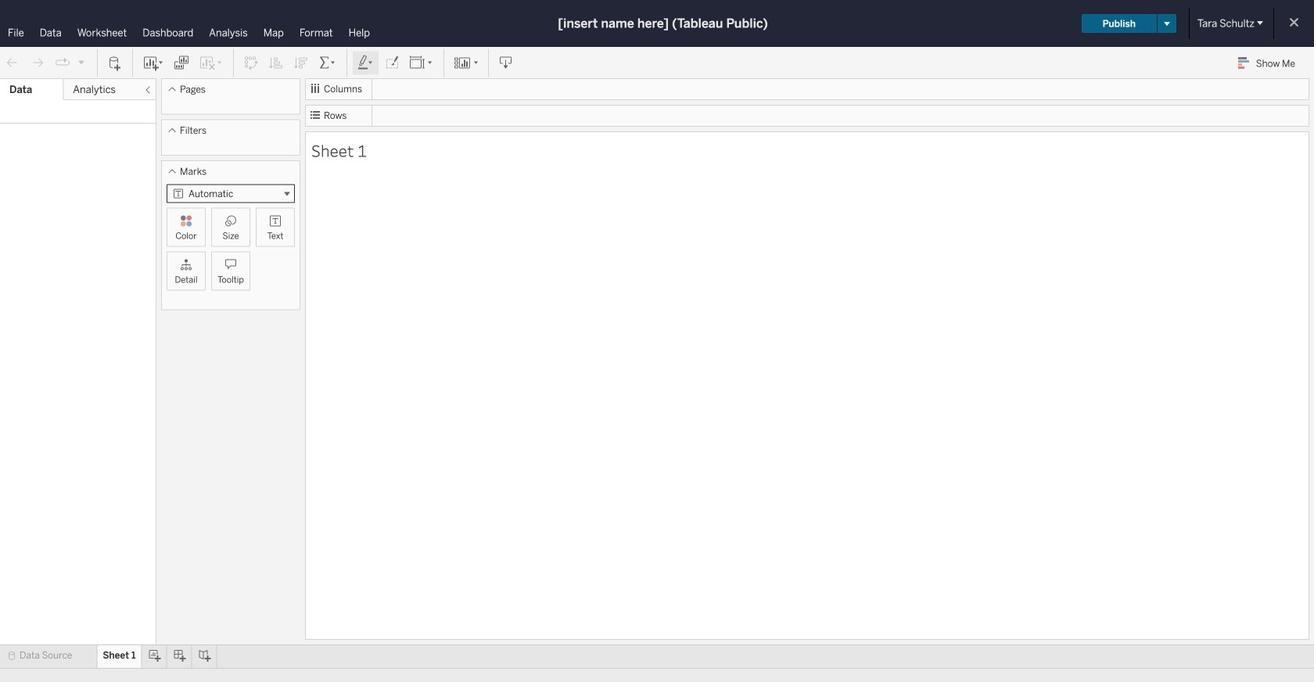 Task type: vqa. For each thing, say whether or not it's contained in the screenshot.
the "Show/Hide Cards" icon
yes



Task type: describe. For each thing, give the bounding box(es) containing it.
highlight image
[[357, 55, 375, 71]]

collapse image
[[143, 85, 153, 95]]

sort descending image
[[293, 55, 309, 71]]

redo image
[[30, 55, 45, 71]]

show/hide cards image
[[454, 55, 479, 71]]

format workbook image
[[384, 55, 400, 71]]

new data source image
[[107, 55, 123, 71]]

new worksheet image
[[142, 55, 164, 71]]

duplicate image
[[174, 55, 189, 71]]



Task type: locate. For each thing, give the bounding box(es) containing it.
undo image
[[5, 55, 20, 71]]

download image
[[499, 55, 514, 71]]

replay animation image
[[77, 57, 86, 67]]

totals image
[[319, 55, 337, 71]]

replay animation image
[[55, 55, 70, 71]]

sort ascending image
[[268, 55, 284, 71]]

fit image
[[409, 55, 434, 71]]

swap rows and columns image
[[243, 55, 259, 71]]

clear sheet image
[[199, 55, 224, 71]]



